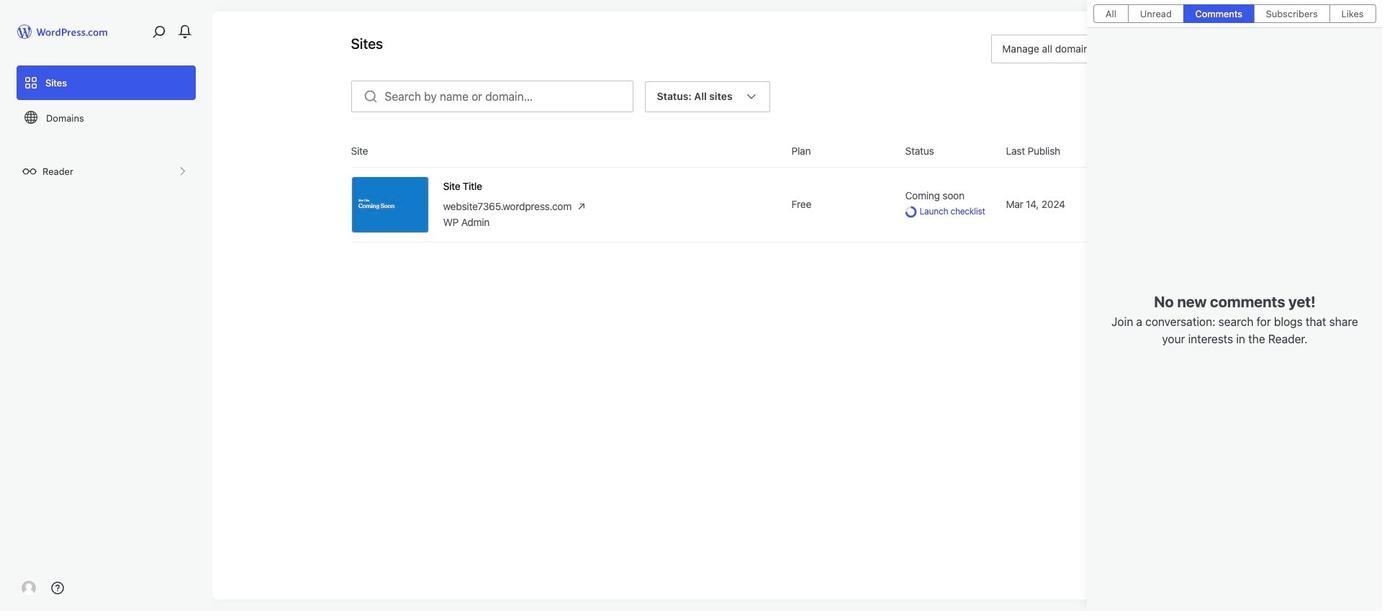 Task type: vqa. For each thing, say whether or not it's contained in the screenshot.
Search Search Box
yes



Task type: locate. For each thing, give the bounding box(es) containing it.
3 tab from the left
[[1184, 4, 1255, 23]]

1 tab from the left
[[1094, 4, 1129, 23]]

tab
[[1094, 4, 1129, 23], [1129, 4, 1184, 23], [1184, 4, 1255, 23], [1255, 4, 1330, 23], [1330, 4, 1377, 23]]

displaying all sites. element
[[657, 82, 733, 111]]

5 tab from the left
[[1330, 4, 1377, 23]]

None search field
[[351, 81, 633, 112]]

2 tab from the left
[[1129, 4, 1184, 23]]

james peterson image
[[22, 581, 36, 596]]



Task type: describe. For each thing, give the bounding box(es) containing it.
Search search field
[[385, 81, 633, 112]]

4 tab from the left
[[1255, 4, 1330, 23]]

filter notifications tab list
[[1088, 0, 1383, 27]]

(opens in a new tab) element
[[578, 200, 585, 214]]



